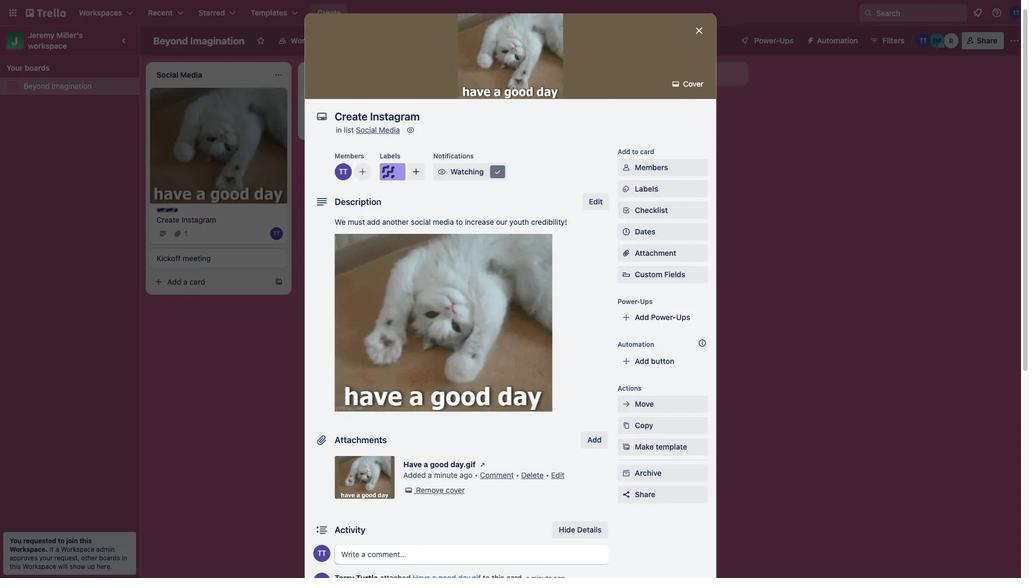Task type: vqa. For each thing, say whether or not it's contained in the screenshot.
'Share'
yes



Task type: describe. For each thing, give the bounding box(es) containing it.
0 horizontal spatial share
[[635, 491, 655, 500]]

color: purple, title: none image
[[157, 208, 178, 212]]

labels inside labels link
[[635, 185, 658, 194]]

must
[[348, 218, 365, 227]]

have\_a\_good\_day.gif image
[[335, 234, 552, 412]]

template
[[656, 443, 687, 452]]

copy link
[[618, 418, 708, 435]]

2 vertical spatial workspace
[[23, 563, 56, 571]]

0 horizontal spatial power-
[[618, 298, 640, 306]]

create for create
[[317, 8, 341, 17]]

0 vertical spatial share
[[977, 36, 998, 45]]

Board name text field
[[148, 32, 250, 49]]

social
[[356, 126, 377, 135]]

social
[[411, 218, 431, 227]]

sm image for make template
[[621, 442, 632, 453]]

watching button
[[433, 163, 507, 181]]

sm image for members link
[[621, 162, 632, 173]]

search image
[[864, 9, 873, 17]]

add a card for the topmost add a card button
[[472, 97, 510, 106]]

dates button
[[618, 224, 708, 241]]

1 horizontal spatial share button
[[962, 32, 1004, 49]]

beyond inside board name 'text box'
[[153, 35, 188, 46]]

day.gif
[[451, 461, 476, 470]]

automation inside button
[[817, 36, 858, 45]]

workspace inside button
[[291, 36, 330, 45]]

1
[[184, 230, 187, 238]]

r button
[[944, 33, 959, 48]]

0 vertical spatial in
[[336, 126, 342, 135]]

2 vertical spatial add a card button
[[150, 274, 270, 291]]

make template link
[[618, 439, 708, 456]]

our
[[496, 218, 508, 227]]

workspace.
[[10, 546, 48, 554]]

will
[[58, 563, 68, 571]]

sm image for the move link
[[621, 399, 632, 410]]

remove
[[416, 486, 444, 495]]

join
[[66, 538, 78, 545]]

checklist
[[635, 206, 668, 215]]

thinking
[[309, 99, 338, 108]]

kickoff meeting
[[157, 254, 211, 263]]

sm image for remove cover
[[403, 486, 414, 496]]

make
[[635, 443, 654, 452]]

admin
[[96, 546, 115, 554]]

credibility!
[[531, 218, 567, 227]]

move
[[635, 400, 654, 409]]

beyond imagination link
[[24, 81, 133, 92]]

in inside the if a workspace admin approves your request, other boards in this workspace will show up here.
[[122, 555, 127, 562]]

jeremy
[[28, 31, 55, 40]]

increase
[[465, 218, 494, 227]]

terry turtle (terryturtle) image inside primary element
[[1010, 6, 1023, 19]]

add power-ups
[[635, 313, 690, 322]]

imagination inside board name 'text box'
[[190, 35, 245, 46]]

if
[[50, 546, 54, 554]]

list
[[344, 126, 354, 135]]

1 vertical spatial automation
[[618, 341, 654, 348]]

imagination inside "link"
[[52, 82, 92, 91]]

make template
[[635, 443, 687, 452]]

color: purple, title: none image
[[380, 163, 405, 181]]

workspace visible
[[291, 36, 355, 45]]

0 horizontal spatial share button
[[618, 487, 708, 504]]

youth
[[510, 218, 529, 227]]

cover
[[681, 80, 704, 88]]

sm image for copy link
[[621, 421, 632, 431]]

have
[[403, 461, 422, 470]]

this inside the if a workspace admin approves your request, other boards in this workspace will show up here.
[[10, 563, 21, 571]]

1 horizontal spatial ups
[[676, 313, 690, 322]]

1 horizontal spatial workspace
[[61, 546, 94, 554]]

workspace visible button
[[271, 32, 361, 49]]

remove cover link
[[403, 486, 465, 496]]

add inside button
[[635, 357, 649, 366]]

labels link
[[618, 181, 708, 198]]

details
[[577, 526, 602, 535]]

fields
[[664, 270, 685, 279]]

0 vertical spatial to
[[632, 148, 638, 155]]

create instagram link
[[157, 215, 281, 225]]

up
[[87, 563, 95, 571]]

1 horizontal spatial to
[[456, 218, 463, 227]]

thinking link
[[309, 99, 433, 109]]

0 horizontal spatial labels
[[380, 152, 400, 160]]

miller's
[[56, 31, 83, 40]]

approves
[[10, 555, 37, 562]]

show menu image
[[1009, 35, 1020, 46]]

kickoff meeting link
[[157, 253, 281, 264]]

dates
[[635, 228, 655, 236]]

sm image for automation button
[[802, 32, 817, 47]]

beyond inside beyond imagination "link"
[[24, 82, 50, 91]]

add inside button
[[587, 436, 602, 445]]

attachments
[[335, 436, 387, 446]]

a inside the if a workspace admin approves your request, other boards in this workspace will show up here.
[[55, 546, 59, 554]]

move link
[[618, 396, 708, 413]]

1 horizontal spatial members
[[635, 163, 668, 172]]

hide
[[559, 526, 575, 535]]

power-ups button
[[733, 32, 800, 49]]

social media link
[[356, 126, 400, 135]]

cover link
[[667, 76, 710, 93]]

sm image for cover 'link'
[[670, 79, 681, 90]]

automation button
[[802, 32, 864, 49]]

create button
[[311, 4, 347, 21]]

0 notifications image
[[971, 6, 984, 19]]

star or unstar board image
[[256, 36, 265, 45]]

attachment button
[[618, 245, 708, 262]]

we
[[335, 218, 346, 227]]

archive
[[635, 469, 662, 478]]

your
[[39, 555, 53, 562]]

primary element
[[0, 0, 1029, 26]]

beyond imagination inside "link"
[[24, 82, 92, 91]]

kickoff
[[157, 254, 181, 263]]



Task type: locate. For each thing, give the bounding box(es) containing it.
imagination left star or unstar board image
[[190, 35, 245, 46]]

0 vertical spatial create from template… image
[[579, 98, 587, 106]]

0 vertical spatial workspace
[[291, 36, 330, 45]]

imagination down your boards with 1 items element
[[52, 82, 92, 91]]

filters button
[[867, 32, 908, 49]]

labels up checklist
[[635, 185, 658, 194]]

create
[[317, 8, 341, 17], [157, 215, 180, 224]]

0 vertical spatial members
[[335, 152, 364, 160]]

1 horizontal spatial in
[[336, 126, 342, 135]]

filters
[[883, 36, 905, 45]]

1 vertical spatial power-
[[618, 298, 640, 306]]

another
[[382, 218, 409, 227]]

sm image for labels link
[[621, 184, 632, 195]]

1 vertical spatial this
[[10, 563, 21, 571]]

1 vertical spatial share
[[635, 491, 655, 500]]

description
[[335, 197, 381, 207]]

1 horizontal spatial edit
[[589, 198, 603, 206]]

1 horizontal spatial boards
[[99, 555, 120, 562]]

0 vertical spatial ups
[[780, 36, 794, 45]]

0 vertical spatial automation
[[817, 36, 858, 45]]

0 horizontal spatial in
[[122, 555, 127, 562]]

members link
[[618, 159, 708, 176]]

1 horizontal spatial automation
[[817, 36, 858, 45]]

Search field
[[873, 5, 966, 21]]

this right join
[[80, 538, 92, 545]]

ups up add power-ups in the bottom right of the page
[[640, 298, 653, 306]]

automation up the add button
[[618, 341, 654, 348]]

watching
[[451, 168, 484, 176]]

2 horizontal spatial to
[[632, 148, 638, 155]]

this down the approves
[[10, 563, 21, 571]]

0 vertical spatial power-ups
[[754, 36, 794, 45]]

boards inside the if a workspace admin approves your request, other boards in this workspace will show up here.
[[99, 555, 120, 562]]

1 vertical spatial share button
[[618, 487, 708, 504]]

power- inside button
[[754, 36, 780, 45]]

1 horizontal spatial beyond
[[153, 35, 188, 46]]

comment
[[480, 471, 514, 480]]

1 vertical spatial ups
[[640, 298, 653, 306]]

boards inside your boards with 1 items element
[[25, 64, 50, 72]]

sm image inside make template link
[[621, 442, 632, 453]]

1 horizontal spatial add a card button
[[302, 119, 422, 136]]

share down archive
[[635, 491, 655, 500]]

0 horizontal spatial imagination
[[52, 82, 92, 91]]

add a card button
[[455, 93, 575, 110], [302, 119, 422, 136], [150, 274, 270, 291]]

sm image inside archive link
[[621, 468, 632, 479]]

1 vertical spatial power-ups
[[618, 298, 653, 306]]

beyond
[[153, 35, 188, 46], [24, 82, 50, 91]]

your boards with 1 items element
[[6, 62, 128, 75]]

share button down archive link
[[618, 487, 708, 504]]

checklist link
[[618, 202, 708, 219]]

0 vertical spatial this
[[80, 538, 92, 545]]

2 horizontal spatial ups
[[780, 36, 794, 45]]

archive link
[[618, 465, 708, 482]]

0 horizontal spatial beyond
[[24, 82, 50, 91]]

workspace
[[291, 36, 330, 45], [61, 546, 94, 554], [23, 563, 56, 571]]

0 vertical spatial edit
[[589, 198, 603, 206]]

0 horizontal spatial add a card button
[[150, 274, 270, 291]]

1 horizontal spatial share
[[977, 36, 998, 45]]

to left join
[[58, 538, 65, 545]]

create inside button
[[317, 8, 341, 17]]

terry turtle (terryturtle) image
[[1010, 6, 1023, 19], [916, 33, 931, 48], [270, 227, 283, 240], [313, 546, 330, 563]]

1 horizontal spatial imagination
[[190, 35, 245, 46]]

members down add to card
[[635, 163, 668, 172]]

have a good day.gif
[[403, 461, 476, 470]]

your boards
[[6, 64, 50, 72]]

you requested to join this workspace.
[[10, 538, 92, 554]]

thoughts thinking
[[309, 93, 349, 108]]

2 horizontal spatial add a card
[[472, 97, 510, 106]]

this
[[80, 538, 92, 545], [10, 563, 21, 571]]

1 vertical spatial imagination
[[52, 82, 92, 91]]

instagram
[[182, 215, 216, 224]]

add a card for the bottommost add a card button
[[167, 278, 205, 286]]

ups inside button
[[780, 36, 794, 45]]

visible
[[332, 36, 355, 45]]

imagination
[[190, 35, 245, 46], [52, 82, 92, 91]]

sm image inside automation button
[[802, 32, 817, 47]]

create from template… image for the topmost add a card button
[[579, 98, 587, 106]]

0 vertical spatial beyond
[[153, 35, 188, 46]]

activity
[[335, 526, 366, 536]]

1 horizontal spatial labels
[[635, 185, 658, 194]]

in left list
[[336, 126, 342, 135]]

button
[[651, 357, 674, 366]]

workspace left visible
[[291, 36, 330, 45]]

open information menu image
[[992, 8, 1002, 18]]

Write a comment text field
[[335, 546, 609, 565]]

sm image left "make"
[[621, 442, 632, 453]]

a
[[488, 97, 492, 106], [336, 123, 340, 132], [183, 278, 188, 286], [424, 461, 428, 470], [428, 471, 432, 480], [55, 546, 59, 554]]

card
[[494, 97, 510, 106], [342, 123, 358, 132], [640, 148, 654, 155], [190, 278, 205, 286]]

0 vertical spatial boards
[[25, 64, 50, 72]]

to inside you requested to join this workspace.
[[58, 538, 65, 545]]

sm image for the checklist link
[[621, 205, 632, 216]]

create instagram
[[157, 215, 216, 224]]

1 horizontal spatial add a card
[[319, 123, 358, 132]]

automation left filters button at the top of page
[[817, 36, 858, 45]]

other
[[81, 555, 97, 562]]

2 vertical spatial add a card
[[167, 278, 205, 286]]

0 horizontal spatial create
[[157, 215, 180, 224]]

1 horizontal spatial beyond imagination
[[153, 35, 245, 46]]

1 horizontal spatial power-
[[651, 313, 676, 322]]

requested
[[23, 538, 56, 545]]

1 horizontal spatial power-ups
[[754, 36, 794, 45]]

0 horizontal spatial edit
[[551, 471, 565, 480]]

sm image inside the checklist link
[[621, 205, 632, 216]]

sm image down added
[[403, 486, 414, 496]]

r
[[949, 37, 953, 44]]

sm image inside members link
[[621, 162, 632, 173]]

1 vertical spatial add a card button
[[302, 119, 422, 136]]

terry turtle (terryturtle) image
[[335, 163, 352, 181]]

2 horizontal spatial workspace
[[291, 36, 330, 45]]

sm image
[[802, 32, 817, 47], [670, 79, 681, 90], [405, 125, 416, 136], [621, 162, 632, 173], [492, 167, 503, 177], [621, 184, 632, 195], [621, 205, 632, 216], [621, 399, 632, 410], [621, 421, 632, 431], [477, 460, 488, 471]]

edit
[[589, 198, 603, 206], [551, 471, 565, 480]]

1 vertical spatial beyond
[[24, 82, 50, 91]]

power-ups
[[754, 36, 794, 45], [618, 298, 653, 306]]

meeting
[[183, 254, 211, 263]]

create from template… image for the bottommost add a card button
[[274, 278, 283, 286]]

create down color: purple, title: none icon
[[157, 215, 180, 224]]

jeremy miller (jeremymiller198) image
[[930, 33, 945, 48]]

workspace
[[28, 42, 67, 50]]

in right other
[[122, 555, 127, 562]]

to
[[632, 148, 638, 155], [456, 218, 463, 227], [58, 538, 65, 545]]

boards down the admin
[[99, 555, 120, 562]]

add button button
[[618, 353, 708, 370]]

boards right your
[[25, 64, 50, 72]]

0 horizontal spatial add a card
[[167, 278, 205, 286]]

create for create instagram
[[157, 215, 180, 224]]

labels up color: purple, title: none image
[[380, 152, 400, 160]]

here.
[[97, 563, 112, 571]]

this inside you requested to join this workspace.
[[80, 538, 92, 545]]

add a card for add a card button to the middle
[[319, 123, 358, 132]]

share button
[[962, 32, 1004, 49], [618, 487, 708, 504]]

custom
[[635, 270, 662, 279]]

edit button
[[583, 194, 609, 211]]

share
[[977, 36, 998, 45], [635, 491, 655, 500]]

add
[[367, 218, 380, 227]]

added
[[403, 471, 426, 480]]

we must add another social media to increase our youth credibility!
[[335, 218, 567, 227]]

workspace down join
[[61, 546, 94, 554]]

custom fields
[[635, 270, 685, 279]]

minute
[[434, 471, 458, 480]]

create up 'workspace visible'
[[317, 8, 341, 17]]

0 horizontal spatial ups
[[640, 298, 653, 306]]

color: bold red, title: "thoughts" element
[[309, 92, 349, 100]]

ups
[[780, 36, 794, 45], [640, 298, 653, 306], [676, 313, 690, 322]]

edit inside "button"
[[589, 198, 603, 206]]

hide details
[[559, 526, 602, 535]]

power-ups inside button
[[754, 36, 794, 45]]

0 horizontal spatial to
[[58, 538, 65, 545]]

0 horizontal spatial boards
[[25, 64, 50, 72]]

request,
[[54, 555, 79, 562]]

0 vertical spatial create
[[317, 8, 341, 17]]

members up terry turtle (terryturtle) image
[[335, 152, 364, 160]]

0 horizontal spatial power-ups
[[618, 298, 653, 306]]

sm image down notifications
[[437, 167, 447, 177]]

create from template… image
[[579, 98, 587, 106], [274, 278, 283, 286]]

notifications
[[433, 152, 474, 160]]

0 vertical spatial beyond imagination
[[153, 35, 245, 46]]

1 vertical spatial create from template… image
[[274, 278, 283, 286]]

0 horizontal spatial this
[[10, 563, 21, 571]]

2 horizontal spatial add a card button
[[455, 93, 575, 110]]

copy
[[635, 422, 653, 430]]

0 horizontal spatial members
[[335, 152, 364, 160]]

1 horizontal spatial create from template… image
[[579, 98, 587, 106]]

media
[[379, 126, 400, 135]]

delete link
[[521, 471, 544, 480]]

edit link
[[551, 471, 565, 480]]

share left show menu image
[[977, 36, 998, 45]]

2 vertical spatial power-
[[651, 313, 676, 322]]

hide details link
[[552, 522, 608, 539]]

add members to card image
[[358, 167, 367, 177]]

attachment
[[635, 249, 676, 258]]

sm image left archive
[[621, 468, 632, 479]]

workspace down "your" on the left of the page
[[23, 563, 56, 571]]

0 horizontal spatial beyond imagination
[[24, 82, 92, 91]]

0 vertical spatial power-
[[754, 36, 780, 45]]

good
[[430, 461, 449, 470]]

1 vertical spatial boards
[[99, 555, 120, 562]]

1 vertical spatial in
[[122, 555, 127, 562]]

custom fields button
[[618, 270, 708, 280]]

sm image for archive
[[621, 468, 632, 479]]

1 vertical spatial beyond imagination
[[24, 82, 92, 91]]

None text field
[[329, 107, 683, 126]]

sm image inside the watching button
[[492, 167, 503, 177]]

rubyanndersson (rubyanndersson) image
[[944, 33, 959, 48]]

jeremy miller's workspace
[[28, 31, 85, 50]]

2 vertical spatial ups
[[676, 313, 690, 322]]

added a minute ago
[[403, 471, 473, 480]]

1 vertical spatial to
[[456, 218, 463, 227]]

1 horizontal spatial this
[[80, 538, 92, 545]]

sm image
[[437, 167, 447, 177], [621, 442, 632, 453], [621, 468, 632, 479], [403, 486, 414, 496]]

2 vertical spatial to
[[58, 538, 65, 545]]

you
[[10, 538, 22, 545]]

0 horizontal spatial automation
[[618, 341, 654, 348]]

beyond imagination inside board name 'text box'
[[153, 35, 245, 46]]

sm image for watching
[[437, 167, 447, 177]]

0 vertical spatial add a card
[[472, 97, 510, 106]]

0 horizontal spatial workspace
[[23, 563, 56, 571]]

1 vertical spatial labels
[[635, 185, 658, 194]]

1 horizontal spatial create
[[317, 8, 341, 17]]

delete
[[521, 471, 544, 480]]

share button down 0 notifications 'image'
[[962, 32, 1004, 49]]

sm image inside the watching button
[[437, 167, 447, 177]]

beyond imagination
[[153, 35, 245, 46], [24, 82, 92, 91]]

add button
[[581, 432, 608, 449]]

0 vertical spatial share button
[[962, 32, 1004, 49]]

1 vertical spatial workspace
[[61, 546, 94, 554]]

1 vertical spatial add a card
[[319, 123, 358, 132]]

to up members link
[[632, 148, 638, 155]]

1 vertical spatial members
[[635, 163, 668, 172]]

back to home image
[[26, 4, 66, 21]]

0 vertical spatial imagination
[[190, 35, 245, 46]]

automation
[[817, 36, 858, 45], [618, 341, 654, 348]]

sm image inside labels link
[[621, 184, 632, 195]]

sm image inside the move link
[[621, 399, 632, 410]]

0 horizontal spatial create from template… image
[[274, 278, 283, 286]]

boards
[[25, 64, 50, 72], [99, 555, 120, 562]]

0 vertical spatial add a card button
[[455, 93, 575, 110]]

2 horizontal spatial power-
[[754, 36, 780, 45]]

ups down "fields" at the top of page
[[676, 313, 690, 322]]

remove cover
[[416, 486, 465, 495]]

ups left automation button
[[780, 36, 794, 45]]

in list social media
[[336, 126, 400, 135]]

1 vertical spatial create
[[157, 215, 180, 224]]

show
[[70, 563, 85, 571]]

sm image inside copy link
[[621, 421, 632, 431]]

to right media
[[456, 218, 463, 227]]

sm image inside cover 'link'
[[670, 79, 681, 90]]

1 vertical spatial edit
[[551, 471, 565, 480]]

thoughts
[[319, 93, 349, 100]]

media
[[433, 218, 454, 227]]

actions
[[618, 385, 642, 392]]

0 vertical spatial labels
[[380, 152, 400, 160]]



